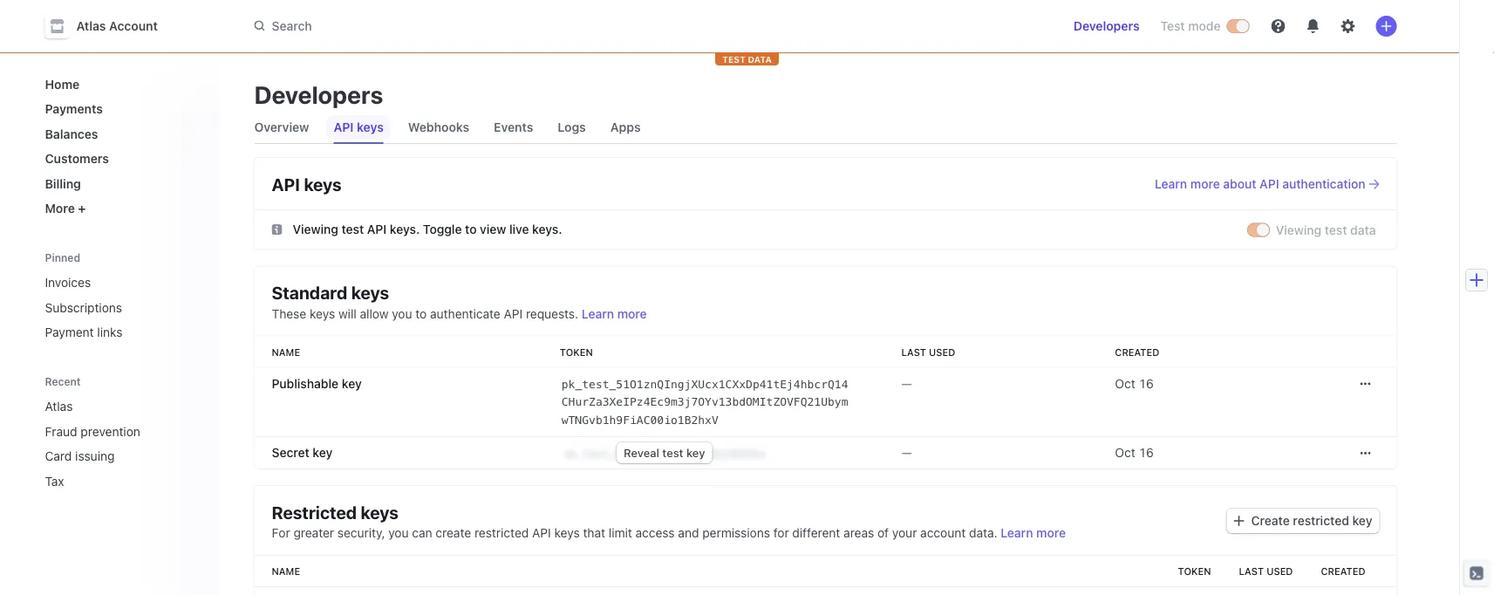Task type: describe. For each thing, give the bounding box(es) containing it.
learn more about api authentication link
[[1155, 175, 1380, 193]]

create
[[436, 526, 471, 540]]

api down overview link
[[272, 174, 300, 194]]

reveal test key button
[[617, 442, 712, 463]]

keys inside api keys link
[[357, 120, 384, 134]]

card
[[45, 449, 72, 463]]

churza3xeipz4ec9m3j7oyv13bdomitzovfq21ubym
[[562, 395, 849, 408]]

restricted inside restricted keys for greater security, you can create restricted api keys that limit access and permissions for different areas of your account data. learn more
[[475, 526, 529, 540]]

0 vertical spatial to
[[465, 222, 477, 236]]

restricted
[[272, 502, 357, 522]]

card issuing
[[45, 449, 115, 463]]

pk_test_51o1znqingjxucx1cxxdp41tej4hbcrq14 churza3xeipz4ec9m3j7oyv13bdomitzovfq21ubym wtngvb1h9fiac00io1b2hxv button
[[560, 373, 852, 430]]

16 for secret key
[[1139, 445, 1154, 460]]

overview link
[[247, 115, 316, 140]]

1 horizontal spatial used
[[1267, 566, 1294, 577]]

learn more link for standard keys
[[582, 306, 647, 321]]

1 vertical spatial api keys
[[272, 174, 342, 194]]

api left toggle
[[367, 222, 387, 236]]

0 horizontal spatial created
[[1116, 346, 1160, 358]]

core navigation links element
[[38, 70, 206, 223]]

data
[[748, 54, 772, 64]]

learn inside learn more about api authentication link
[[1155, 177, 1188, 191]]

data.
[[970, 526, 998, 540]]

logs link
[[551, 115, 593, 140]]

view
[[480, 222, 506, 236]]

test mode
[[1161, 19, 1221, 33]]

restricted keys for greater security, you can create restricted api keys that limit access and permissions for different areas of your account data. learn more
[[272, 502, 1066, 540]]

api inside restricted keys for greater security, you can create restricted api keys that limit access and permissions for different areas of your account data. learn more
[[532, 526, 551, 540]]

more inside standard keys these keys will allow you to authenticate api requests. learn more
[[618, 306, 647, 321]]

payment links link
[[38, 318, 206, 346]]

can
[[412, 526, 433, 540]]

pk_test_51o1znqingjxucx1cxxdp41tej4hbcrq14 churza3xeipz4ec9m3j7oyv13bdomitzovfq21ubym wtngvb1h9fiac00io1b2hxv
[[562, 377, 849, 426]]

1 horizontal spatial created
[[1322, 566, 1366, 577]]

payment links
[[45, 325, 123, 339]]

permissions
[[703, 526, 771, 540]]

settings image
[[1342, 19, 1356, 33]]

Search text field
[[244, 10, 736, 42]]

atlas link
[[38, 392, 181, 421]]

authentication
[[1283, 177, 1366, 191]]

1 horizontal spatial last
[[1240, 566, 1265, 577]]

recent
[[45, 375, 81, 388]]

api keys inside api keys link
[[334, 120, 384, 134]]

apps link
[[604, 115, 648, 140]]

api right the about
[[1260, 177, 1280, 191]]

create restricted key link
[[1228, 509, 1380, 533]]

more
[[45, 201, 75, 216]]

payment
[[45, 325, 94, 339]]

atlas for atlas
[[45, 399, 73, 414]]

test for api
[[342, 222, 364, 236]]

data
[[1351, 223, 1377, 237]]

standard keys these keys will allow you to authenticate api requests. learn more
[[272, 282, 647, 321]]

events
[[494, 120, 534, 134]]

1 horizontal spatial svg image
[[1361, 448, 1371, 459]]

for
[[774, 526, 789, 540]]

allow
[[360, 306, 389, 321]]

about
[[1224, 177, 1257, 191]]

viewing test api keys. toggle to view live keys.
[[293, 222, 562, 236]]

pk_test_51o1znqingjxucx1cxxdp41tej4hbcrq14
[[562, 377, 849, 391]]

recent element
[[27, 392, 219, 495]]

account
[[109, 19, 158, 33]]

— for secret key
[[902, 445, 912, 460]]

home link
[[38, 70, 206, 98]]

publishable
[[272, 376, 339, 391]]

overview
[[254, 120, 309, 134]]

0 vertical spatial svg image
[[272, 224, 282, 235]]

balances
[[45, 127, 98, 141]]

test
[[723, 54, 746, 64]]

different
[[793, 526, 841, 540]]

fraud prevention link
[[38, 417, 181, 445]]

security,
[[338, 526, 385, 540]]

+
[[78, 201, 86, 216]]

tax link
[[38, 467, 181, 495]]

these
[[272, 306, 306, 321]]

webhooks link
[[401, 115, 477, 140]]

customers link
[[38, 144, 206, 173]]

test
[[1161, 19, 1186, 33]]

card issuing link
[[38, 442, 181, 470]]

wtngvb1h9fiac00io1b2hxv
[[562, 413, 719, 426]]

keys down api keys tab
[[304, 174, 342, 194]]

0 vertical spatial svg image
[[1361, 379, 1371, 389]]

oct 16 for publishable key
[[1116, 376, 1154, 391]]

you inside standard keys these keys will allow you to authenticate api requests. learn more
[[392, 306, 412, 321]]

and
[[678, 526, 699, 540]]

recent navigation links element
[[27, 374, 219, 495]]

viewing test data
[[1277, 223, 1377, 237]]

1 vertical spatial developers
[[254, 80, 383, 109]]

pinned
[[45, 252, 80, 264]]

customers
[[45, 151, 109, 166]]

prevention
[[81, 424, 140, 439]]

test data
[[723, 54, 772, 64]]

create restricted key
[[1252, 514, 1373, 528]]



Task type: vqa. For each thing, say whether or not it's contained in the screenshot.
svg icon inside Filter popup button
no



Task type: locate. For each thing, give the bounding box(es) containing it.
1 horizontal spatial viewing
[[1277, 223, 1322, 237]]

atlas account button
[[45, 14, 175, 38]]

restricted
[[1294, 514, 1350, 528], [475, 526, 529, 540]]

fraud prevention
[[45, 424, 140, 439]]

0 vertical spatial used
[[929, 346, 956, 358]]

api left the requests.
[[504, 306, 523, 321]]

your
[[893, 526, 918, 540]]

0 vertical spatial atlas
[[76, 19, 106, 33]]

billing link
[[38, 169, 206, 198]]

2 oct from the top
[[1116, 445, 1136, 460]]

0 horizontal spatial to
[[416, 306, 427, 321]]

api left that
[[532, 526, 551, 540]]

1 vertical spatial created
[[1322, 566, 1366, 577]]

links
[[97, 325, 123, 339]]

will
[[339, 306, 357, 321]]

1 horizontal spatial learn
[[1001, 526, 1034, 540]]

learn more link for restricted keys
[[1001, 526, 1066, 540]]

requests.
[[526, 306, 579, 321]]

subscriptions link
[[38, 293, 206, 322]]

1 horizontal spatial learn more link
[[1001, 526, 1066, 540]]

1 horizontal spatial atlas
[[76, 19, 106, 33]]

learn right the requests.
[[582, 306, 614, 321]]

atlas for atlas account
[[76, 19, 106, 33]]

publishable key
[[272, 376, 362, 391]]

you left the can
[[389, 526, 409, 540]]

0 vertical spatial api keys
[[334, 120, 384, 134]]

that
[[583, 526, 606, 540]]

keys
[[357, 120, 384, 134], [304, 174, 342, 194], [351, 282, 389, 303], [310, 306, 335, 321], [361, 502, 399, 522], [555, 526, 580, 540]]

standard
[[272, 282, 348, 303]]

keys down standard
[[310, 306, 335, 321]]

name
[[272, 346, 300, 358], [272, 566, 300, 577]]

2 horizontal spatial learn
[[1155, 177, 1188, 191]]

keys left webhooks
[[357, 120, 384, 134]]

api keys tab
[[327, 112, 391, 143]]

0 horizontal spatial used
[[929, 346, 956, 358]]

1 vertical spatial last used
[[1240, 566, 1294, 577]]

2 vertical spatial learn
[[1001, 526, 1034, 540]]

test up standard
[[342, 222, 364, 236]]

developers up "overview"
[[254, 80, 383, 109]]

1 vertical spatial oct 16
[[1116, 445, 1154, 460]]

fraud
[[45, 424, 77, 439]]

viewing down authentication
[[1277, 223, 1322, 237]]

1 vertical spatial svg image
[[1361, 448, 1371, 459]]

atlas account
[[76, 19, 158, 33]]

2 16 from the top
[[1139, 445, 1154, 460]]

pinned element
[[38, 268, 206, 346]]

2 — from the top
[[902, 445, 912, 460]]

limit
[[609, 526, 633, 540]]

test left data
[[1325, 223, 1348, 237]]

0 vertical spatial 16
[[1139, 376, 1154, 391]]

more right data.
[[1037, 526, 1066, 540]]

1 vertical spatial 16
[[1139, 445, 1154, 460]]

live
[[510, 222, 529, 236]]

2 horizontal spatial test
[[1325, 223, 1348, 237]]

viewing up standard
[[293, 222, 338, 236]]

secret
[[272, 445, 310, 460]]

0 vertical spatial name
[[272, 346, 300, 358]]

svg image
[[272, 224, 282, 235], [1361, 448, 1371, 459]]

1 vertical spatial you
[[389, 526, 409, 540]]

1 horizontal spatial last used
[[1240, 566, 1294, 577]]

1 horizontal spatial more
[[1037, 526, 1066, 540]]

learn more link
[[582, 306, 647, 321], [1001, 526, 1066, 540]]

1 keys. from the left
[[390, 222, 420, 236]]

1 name from the top
[[272, 346, 300, 358]]

1 vertical spatial svg image
[[1235, 516, 1245, 526]]

16
[[1139, 376, 1154, 391], [1139, 445, 1154, 460]]

api
[[334, 120, 354, 134], [272, 174, 300, 194], [1260, 177, 1280, 191], [367, 222, 387, 236], [504, 306, 523, 321], [532, 526, 551, 540]]

atlas left the account
[[76, 19, 106, 33]]

tab list containing overview
[[247, 112, 1398, 144]]

1 vertical spatial learn
[[582, 306, 614, 321]]

keys. left toggle
[[390, 222, 420, 236]]

0 horizontal spatial more
[[618, 306, 647, 321]]

keys.
[[390, 222, 420, 236], [532, 222, 562, 236]]

developers left test
[[1074, 19, 1140, 33]]

keys. right live
[[532, 222, 562, 236]]

0 horizontal spatial token
[[560, 346, 593, 358]]

pinned navigation links element
[[38, 250, 206, 346]]

api keys link
[[327, 115, 391, 140]]

0 vertical spatial developers
[[1074, 19, 1140, 33]]

0 vertical spatial oct 16
[[1116, 376, 1154, 391]]

0 horizontal spatial restricted
[[475, 526, 529, 540]]

you right allow
[[392, 306, 412, 321]]

of
[[878, 526, 889, 540]]

1 vertical spatial last
[[1240, 566, 1265, 577]]

0 horizontal spatial svg image
[[272, 224, 282, 235]]

to
[[465, 222, 477, 236], [416, 306, 427, 321]]

oct for publishable key
[[1116, 376, 1136, 391]]

help image
[[1272, 19, 1286, 33]]

viewing
[[293, 222, 338, 236], [1277, 223, 1322, 237]]

secret key
[[272, 445, 333, 460]]

1 horizontal spatial keys.
[[532, 222, 562, 236]]

search
[[272, 19, 312, 33]]

authenticate
[[430, 306, 501, 321]]

to left authenticate
[[416, 306, 427, 321]]

1 oct 16 from the top
[[1116, 376, 1154, 391]]

last used
[[902, 346, 956, 358], [1240, 566, 1294, 577]]

1 vertical spatial to
[[416, 306, 427, 321]]

1 horizontal spatial token
[[1179, 566, 1212, 577]]

1 vertical spatial —
[[902, 445, 912, 460]]

atlas up fraud
[[45, 399, 73, 414]]

api keys
[[334, 120, 384, 134], [272, 174, 342, 194]]

access
[[636, 526, 675, 540]]

learn left the about
[[1155, 177, 1188, 191]]

learn more link right the requests.
[[582, 306, 647, 321]]

0 horizontal spatial learn more link
[[582, 306, 647, 321]]

keys left that
[[555, 526, 580, 540]]

viewing for viewing test api keys. toggle to view live keys.
[[293, 222, 338, 236]]

svg image
[[1361, 379, 1371, 389], [1235, 516, 1245, 526]]

invoices link
[[38, 268, 206, 297]]

name down for
[[272, 566, 300, 577]]

developers link
[[1067, 12, 1147, 40]]

for
[[272, 526, 290, 540]]

1 16 from the top
[[1139, 376, 1154, 391]]

events link
[[487, 115, 541, 140]]

0 vertical spatial last
[[902, 346, 927, 358]]

2 name from the top
[[272, 566, 300, 577]]

oct for secret key
[[1116, 445, 1136, 460]]

0 vertical spatial last used
[[902, 346, 956, 358]]

mode
[[1189, 19, 1221, 33]]

0 horizontal spatial last used
[[902, 346, 956, 358]]

0 horizontal spatial keys.
[[390, 222, 420, 236]]

0 horizontal spatial last
[[902, 346, 927, 358]]

created
[[1116, 346, 1160, 358], [1322, 566, 1366, 577]]

learn more about api authentication
[[1155, 177, 1366, 191]]

more inside restricted keys for greater security, you can create restricted api keys that limit access and permissions for different areas of your account data. learn more
[[1037, 526, 1066, 540]]

invoices
[[45, 275, 91, 290]]

viewing for viewing test data
[[1277, 223, 1322, 237]]

test for data
[[1325, 223, 1348, 237]]

payments
[[45, 102, 103, 116]]

1 vertical spatial used
[[1267, 566, 1294, 577]]

create
[[1252, 514, 1290, 528]]

test right reveal
[[663, 446, 684, 459]]

account
[[921, 526, 966, 540]]

subscriptions
[[45, 300, 122, 315]]

0 vertical spatial created
[[1116, 346, 1160, 358]]

areas
[[844, 526, 875, 540]]

atlas inside recent element
[[45, 399, 73, 414]]

2 vertical spatial more
[[1037, 526, 1066, 540]]

atlas inside button
[[76, 19, 106, 33]]

you inside restricted keys for greater security, you can create restricted api keys that limit access and permissions for different areas of your account data. learn more
[[389, 526, 409, 540]]

2 horizontal spatial more
[[1191, 177, 1221, 191]]

tab list
[[247, 112, 1398, 144]]

learn right data.
[[1001, 526, 1034, 540]]

1 horizontal spatial developers
[[1074, 19, 1140, 33]]

svg image inside create restricted key link
[[1235, 516, 1245, 526]]

learn more link right data.
[[1001, 526, 1066, 540]]

0 horizontal spatial viewing
[[293, 222, 338, 236]]

to left the view
[[465, 222, 477, 236]]

1 horizontal spatial test
[[663, 446, 684, 459]]

logs
[[558, 120, 586, 134]]

more +
[[45, 201, 86, 216]]

1 vertical spatial atlas
[[45, 399, 73, 414]]

developers
[[1074, 19, 1140, 33], [254, 80, 383, 109]]

greater
[[294, 526, 334, 540]]

0 vertical spatial oct
[[1116, 376, 1136, 391]]

svg image up standard
[[272, 224, 282, 235]]

svg image up the create restricted key
[[1361, 448, 1371, 459]]

test inside button
[[663, 446, 684, 459]]

Search search field
[[244, 10, 736, 42]]

2 oct 16 from the top
[[1116, 445, 1154, 460]]

oct
[[1116, 376, 1136, 391], [1116, 445, 1136, 460]]

reveal
[[624, 446, 660, 459]]

payments link
[[38, 95, 206, 123]]

2 keys. from the left
[[532, 222, 562, 236]]

billing
[[45, 176, 81, 191]]

0 vertical spatial token
[[560, 346, 593, 358]]

issuing
[[75, 449, 115, 463]]

0 horizontal spatial atlas
[[45, 399, 73, 414]]

0 horizontal spatial test
[[342, 222, 364, 236]]

key
[[342, 376, 362, 391], [313, 445, 333, 460], [687, 446, 705, 459], [1353, 514, 1373, 528]]

0 vertical spatial more
[[1191, 177, 1221, 191]]

1 — from the top
[[902, 376, 912, 391]]

1 horizontal spatial restricted
[[1294, 514, 1350, 528]]

balances link
[[38, 120, 206, 148]]

1 vertical spatial more
[[618, 306, 647, 321]]

webhooks
[[408, 120, 470, 134]]

0 vertical spatial learn
[[1155, 177, 1188, 191]]

oct 16 for secret key
[[1116, 445, 1154, 460]]

0 horizontal spatial developers
[[254, 80, 383, 109]]

api inside standard keys these keys will allow you to authenticate api requests. learn more
[[504, 306, 523, 321]]

toggle
[[423, 222, 462, 236]]

1 vertical spatial oct
[[1116, 445, 1136, 460]]

0 vertical spatial learn more link
[[582, 306, 647, 321]]

1 vertical spatial learn more link
[[1001, 526, 1066, 540]]

learn inside standard keys these keys will allow you to authenticate api requests. learn more
[[582, 306, 614, 321]]

keys up security,
[[361, 502, 399, 522]]

1 oct from the top
[[1116, 376, 1136, 391]]

notifications image
[[1307, 19, 1321, 33]]

1 horizontal spatial svg image
[[1361, 379, 1371, 389]]

0 horizontal spatial learn
[[582, 306, 614, 321]]

name up publishable
[[272, 346, 300, 358]]

reveal test key
[[624, 446, 705, 459]]

learn inside restricted keys for greater security, you can create restricted api keys that limit access and permissions for different areas of your account data. learn more
[[1001, 526, 1034, 540]]

more left the about
[[1191, 177, 1221, 191]]

0 horizontal spatial svg image
[[1235, 516, 1245, 526]]

learn
[[1155, 177, 1188, 191], [582, 306, 614, 321], [1001, 526, 1034, 540]]

1 vertical spatial token
[[1179, 566, 1212, 577]]

test for key
[[663, 446, 684, 459]]

test
[[342, 222, 364, 236], [1325, 223, 1348, 237], [663, 446, 684, 459]]

1 vertical spatial name
[[272, 566, 300, 577]]

api right "overview"
[[334, 120, 354, 134]]

16 for publishable key
[[1139, 376, 1154, 391]]

0 vertical spatial you
[[392, 306, 412, 321]]

1 horizontal spatial to
[[465, 222, 477, 236]]

to inside standard keys these keys will allow you to authenticate api requests. learn more
[[416, 306, 427, 321]]

home
[[45, 77, 80, 91]]

more right the requests.
[[618, 306, 647, 321]]

api keys right "overview"
[[334, 120, 384, 134]]

api inside tab
[[334, 120, 354, 134]]

0 vertical spatial —
[[902, 376, 912, 391]]

api keys down overview link
[[272, 174, 342, 194]]

— for publishable key
[[902, 376, 912, 391]]

key inside button
[[687, 446, 705, 459]]

tax
[[45, 474, 64, 488]]

keys up allow
[[351, 282, 389, 303]]



